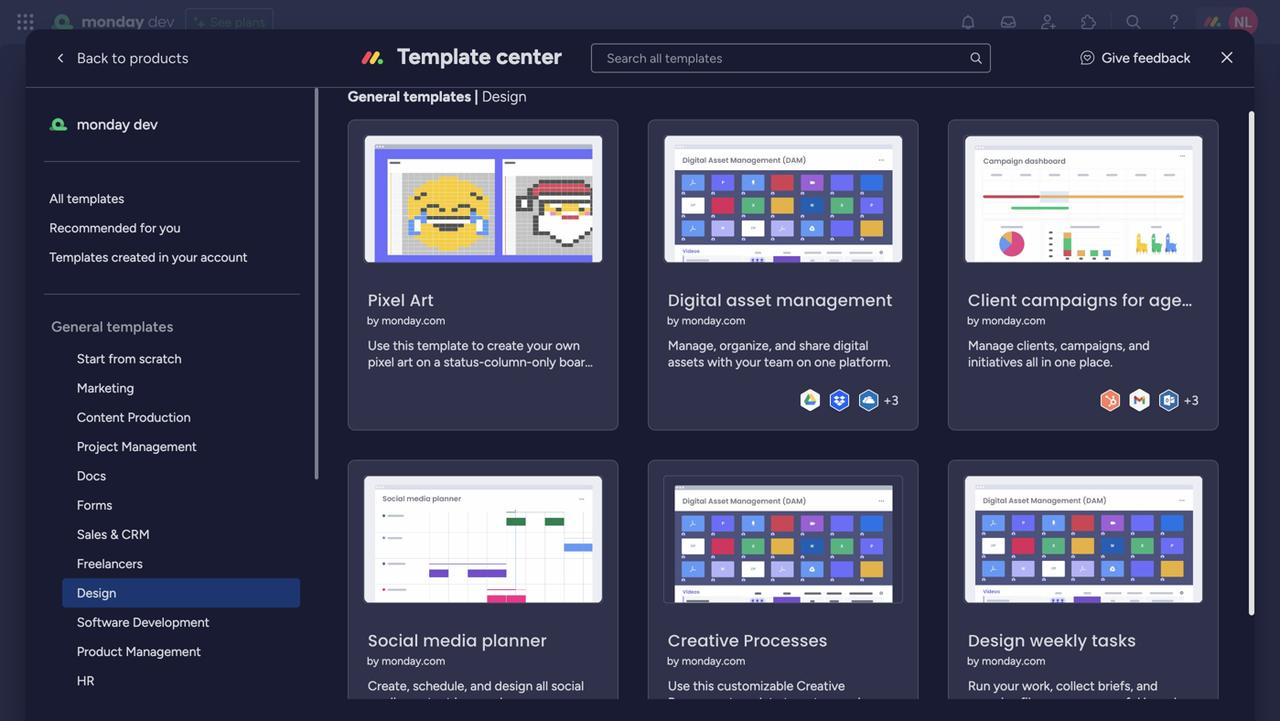 Task type: describe. For each thing, give the bounding box(es) containing it.
one inside run your work, collect briefs, and organize files on one powerful board.
[[1065, 695, 1086, 710]]

work management templates element
[[44, 344, 315, 721]]

and inside create, schedule, and design all social media content in one place.
[[470, 678, 492, 694]]

start
[[77, 351, 105, 366]]

client
[[968, 289, 1017, 312]]

search everything image
[[1125, 13, 1143, 31]]

templates for general templates | design
[[404, 88, 471, 105]]

one inside manage clients, campaigns, and initiatives all in one place.
[[1055, 354, 1076, 370]]

pixel art by monday.com
[[367, 289, 445, 327]]

collect
[[1056, 678, 1095, 694]]

search image
[[969, 51, 983, 65]]

development
[[133, 614, 209, 630]]

create, schedule, and design all social media content in one place.
[[368, 678, 584, 710]]

templates for general templates
[[107, 318, 173, 335]]

there
[[492, 371, 523, 386]]

for inside client campaigns for agencies by monday.com
[[1122, 289, 1145, 312]]

agencies
[[1149, 289, 1226, 312]]

templates for all templates
[[67, 191, 124, 206]]

back to products
[[77, 49, 189, 67]]

content
[[77, 409, 124, 425]]

feedback
[[1133, 50, 1190, 66]]

inbox image
[[999, 13, 1018, 31]]

own
[[555, 338, 580, 353]]

all
[[49, 191, 64, 206]]

monday.com inside "pixel art by monday.com"
[[382, 314, 445, 327]]

general templates
[[51, 318, 173, 335]]

general templates heading
[[51, 317, 315, 337]]

general for general templates | design
[[348, 88, 400, 105]]

manage clients, campaigns, and initiatives all in one place.
[[968, 338, 1150, 370]]

3 for digital asset management
[[892, 393, 899, 408]]

template center
[[397, 43, 562, 70]]

production
[[128, 409, 191, 425]]

forms
[[77, 497, 112, 513]]

initiatives
[[968, 354, 1023, 370]]

sales
[[77, 527, 107, 542]]

only
[[532, 354, 556, 370]]

column-
[[484, 354, 532, 370]]

on inside run your work, collect briefs, and organize files on one powerful board.
[[1047, 695, 1062, 710]]

back
[[77, 49, 108, 67]]

client campaigns for agencies by monday.com
[[967, 289, 1226, 327]]

see plans button
[[185, 8, 274, 36]]

digital asset management by monday.com
[[667, 289, 893, 327]]

and inside manage, organize, and share digital assets with your team on one platform.
[[775, 338, 796, 353]]

start from scratch
[[77, 351, 182, 366]]

help button
[[1125, 669, 1189, 699]]

monday.com inside the creative processes by monday.com
[[682, 654, 745, 668]]

your inside run your work, collect briefs, and organize files on one powerful board.
[[994, 678, 1019, 694]]

creative processes by monday.com
[[667, 629, 828, 668]]

design
[[495, 678, 533, 694]]

docs
[[77, 468, 106, 484]]

dev inside list box
[[134, 116, 158, 133]]

in inside the explore element
[[159, 249, 169, 265]]

content
[[406, 695, 451, 710]]

to inside use this template to create your own pixel art on a status-column-only board, with every label color there is.
[[472, 338, 484, 353]]

monday.com inside client campaigns for agencies by monday.com
[[982, 314, 1045, 327]]

clients,
[[1017, 338, 1057, 353]]

templates
[[49, 249, 108, 265]]

management
[[776, 289, 893, 312]]

give
[[1102, 50, 1130, 66]]

tasks
[[1092, 629, 1136, 652]]

see
[[210, 14, 232, 30]]

noah lott image
[[1229, 7, 1258, 37]]

on for asset
[[797, 354, 811, 370]]

platform.
[[839, 354, 891, 370]]

content production
[[77, 409, 191, 425]]

explore element
[[44, 184, 315, 272]]

general templates | design
[[348, 88, 527, 105]]

digital
[[833, 338, 868, 353]]

0 vertical spatial monday
[[81, 11, 144, 32]]

board.
[[1143, 695, 1179, 710]]

asset
[[726, 289, 772, 312]]

by inside digital asset management by monday.com
[[667, 314, 679, 327]]

place. inside create, schedule, and design all social media content in one place.
[[492, 695, 526, 710]]

monday dev inside list box
[[77, 116, 158, 133]]

status-
[[444, 354, 484, 370]]

product management
[[77, 644, 201, 659]]

general for general templates
[[51, 318, 103, 335]]

all templates
[[49, 191, 124, 206]]

schedule,
[[413, 678, 467, 694]]

help
[[1140, 674, 1173, 693]]

pixel
[[368, 289, 405, 312]]

center
[[496, 43, 562, 70]]

+ for client campaigns for agencies
[[1184, 393, 1192, 408]]

digital
[[668, 289, 722, 312]]

social media planner by monday.com
[[367, 629, 547, 668]]

list box containing monday dev
[[44, 88, 318, 721]]

design for design
[[77, 585, 116, 601]]

manage, organize, and share digital assets with your team on one platform.
[[668, 338, 891, 370]]

board,
[[559, 354, 595, 370]]

label
[[431, 371, 457, 386]]

from
[[108, 351, 136, 366]]

social
[[551, 678, 584, 694]]

is.
[[526, 371, 538, 386]]



Task type: locate. For each thing, give the bounding box(es) containing it.
in inside manage clients, campaigns, and initiatives all in one place.
[[1041, 354, 1051, 370]]

1 3 from the left
[[892, 393, 899, 408]]

and
[[775, 338, 796, 353], [1129, 338, 1150, 353], [470, 678, 492, 694], [1137, 678, 1158, 694]]

1 vertical spatial to
[[472, 338, 484, 353]]

by inside social media planner by monday.com
[[367, 654, 379, 668]]

1 vertical spatial monday dev
[[77, 116, 158, 133]]

your inside use this template to create your own pixel art on a status-column-only board, with every label color there is.
[[527, 338, 552, 353]]

by
[[367, 314, 379, 327], [667, 314, 679, 327], [967, 314, 979, 327], [367, 654, 379, 668], [667, 654, 679, 668], [967, 654, 979, 668]]

on right files
[[1047, 695, 1062, 710]]

1 vertical spatial in
[[1041, 354, 1051, 370]]

account
[[201, 249, 248, 265]]

design inside work management templates element
[[77, 585, 116, 601]]

by inside "pixel art by monday.com"
[[367, 314, 379, 327]]

on for art
[[416, 354, 431, 370]]

weekly
[[1030, 629, 1087, 652]]

list box
[[44, 88, 318, 721]]

select product image
[[16, 13, 35, 31]]

0 vertical spatial management
[[121, 439, 197, 454]]

and inside run your work, collect briefs, and organize files on one powerful board.
[[1137, 678, 1158, 694]]

design right | at the top left
[[482, 88, 527, 105]]

one inside manage, organize, and share digital assets with your team on one platform.
[[814, 354, 836, 370]]

all
[[1026, 354, 1038, 370], [536, 678, 548, 694]]

management for project management
[[121, 439, 197, 454]]

art
[[397, 354, 413, 370]]

media inside social media planner by monday.com
[[423, 629, 477, 652]]

by inside design weekly tasks by monday.com
[[967, 654, 979, 668]]

one down campaigns,
[[1055, 354, 1076, 370]]

on left the a
[[416, 354, 431, 370]]

in down clients,
[[1041, 354, 1051, 370]]

monday down back
[[77, 116, 130, 133]]

and inside manage clients, campaigns, and initiatives all in one place.
[[1129, 338, 1150, 353]]

campaigns,
[[1061, 338, 1125, 353]]

powerful
[[1090, 695, 1140, 710]]

0 vertical spatial place.
[[1079, 354, 1113, 370]]

media inside create, schedule, and design all social media content in one place.
[[368, 695, 403, 710]]

0 vertical spatial design
[[482, 88, 527, 105]]

0 horizontal spatial on
[[416, 354, 431, 370]]

general inside heading
[[51, 318, 103, 335]]

one down collect on the right
[[1065, 695, 1086, 710]]

template
[[397, 43, 491, 70]]

pixel
[[368, 354, 394, 370]]

run your work, collect briefs, and organize files on one powerful board.
[[968, 678, 1179, 710]]

close image
[[1222, 51, 1233, 65]]

general down template
[[348, 88, 400, 105]]

0 horizontal spatial place.
[[492, 695, 526, 710]]

1 vertical spatial dev
[[134, 116, 158, 133]]

1 vertical spatial templates
[[67, 191, 124, 206]]

plans
[[235, 14, 265, 30]]

with inside manage, organize, and share digital assets with your team on one platform.
[[707, 354, 732, 370]]

run
[[968, 678, 990, 694]]

manage
[[968, 338, 1014, 353]]

monday.com inside social media planner by monday.com
[[382, 654, 445, 668]]

your up "organize"
[[994, 678, 1019, 694]]

0 horizontal spatial to
[[112, 49, 126, 67]]

your down organize,
[[736, 354, 761, 370]]

1 horizontal spatial place.
[[1079, 354, 1113, 370]]

art
[[410, 289, 434, 312]]

2 horizontal spatial on
[[1047, 695, 1062, 710]]

your down you
[[172, 249, 197, 265]]

templates left | at the top left
[[404, 88, 471, 105]]

|
[[475, 88, 478, 105]]

by inside client campaigns for agencies by monday.com
[[967, 314, 979, 327]]

processes
[[744, 629, 828, 652]]

monday inside list box
[[77, 116, 130, 133]]

by down digital
[[667, 314, 679, 327]]

design up software on the left bottom of page
[[77, 585, 116, 601]]

1 vertical spatial media
[[368, 695, 403, 710]]

dev up products
[[148, 11, 174, 32]]

monday dev up back to products at the left of page
[[81, 11, 174, 32]]

monday.com down digital
[[682, 314, 745, 327]]

1 horizontal spatial all
[[1026, 354, 1038, 370]]

monday.com inside design weekly tasks by monday.com
[[982, 654, 1045, 668]]

for left you
[[140, 220, 156, 236]]

every
[[396, 371, 427, 386]]

notifications image
[[959, 13, 977, 31]]

one
[[814, 354, 836, 370], [1055, 354, 1076, 370], [468, 695, 489, 710], [1065, 695, 1086, 710]]

1 vertical spatial design
[[77, 585, 116, 601]]

design inside design weekly tasks by monday.com
[[968, 629, 1025, 652]]

place. inside manage clients, campaigns, and initiatives all in one place.
[[1079, 354, 1113, 370]]

product
[[77, 644, 122, 659]]

apps image
[[1080, 13, 1098, 31]]

1 horizontal spatial 3
[[1192, 393, 1199, 408]]

templates up start from scratch
[[107, 318, 173, 335]]

place. down design
[[492, 695, 526, 710]]

project management
[[77, 439, 197, 454]]

and up the board.
[[1137, 678, 1158, 694]]

3
[[892, 393, 899, 408], [1192, 393, 1199, 408]]

by down creative at the bottom
[[667, 654, 679, 668]]

and right campaigns,
[[1129, 338, 1150, 353]]

with inside use this template to create your own pixel art on a status-column-only board, with every label color there is.
[[368, 371, 393, 386]]

monday.com down the 'client' on the top right
[[982, 314, 1045, 327]]

this
[[393, 338, 414, 353]]

media down create,
[[368, 695, 403, 710]]

0 vertical spatial templates
[[404, 88, 471, 105]]

1 horizontal spatial + 3
[[1184, 393, 1199, 408]]

on inside use this template to create your own pixel art on a status-column-only board, with every label color there is.
[[416, 354, 431, 370]]

2 vertical spatial design
[[968, 629, 1025, 652]]

to
[[112, 49, 126, 67], [472, 338, 484, 353]]

1 vertical spatial general
[[51, 318, 103, 335]]

monday.com down art
[[382, 314, 445, 327]]

with down pixel at the left
[[368, 371, 393, 386]]

1 vertical spatial monday
[[77, 116, 130, 133]]

0 vertical spatial dev
[[148, 11, 174, 32]]

1 horizontal spatial media
[[423, 629, 477, 652]]

monday up back to products button on the left top
[[81, 11, 144, 32]]

1 horizontal spatial general
[[348, 88, 400, 105]]

social
[[368, 629, 419, 652]]

templates
[[404, 88, 471, 105], [67, 191, 124, 206], [107, 318, 173, 335]]

Search all templates search field
[[591, 43, 991, 73]]

all down clients,
[[1026, 354, 1038, 370]]

one inside create, schedule, and design all social media content in one place.
[[468, 695, 489, 710]]

for left agencies
[[1122, 289, 1145, 312]]

0 vertical spatial for
[[140, 220, 156, 236]]

on down share
[[797, 354, 811, 370]]

1 vertical spatial management
[[126, 644, 201, 659]]

in inside create, schedule, and design all social media content in one place.
[[454, 695, 464, 710]]

organize,
[[720, 338, 772, 353]]

on inside manage, organize, and share digital assets with your team on one platform.
[[797, 354, 811, 370]]

2 vertical spatial in
[[454, 695, 464, 710]]

with
[[707, 354, 732, 370], [368, 371, 393, 386]]

0 vertical spatial in
[[159, 249, 169, 265]]

to right back
[[112, 49, 126, 67]]

crm
[[122, 527, 150, 542]]

place. down campaigns,
[[1079, 354, 1113, 370]]

your inside the explore element
[[172, 249, 197, 265]]

hr
[[77, 673, 94, 689]]

management down development
[[126, 644, 201, 659]]

1 vertical spatial for
[[1122, 289, 1145, 312]]

media up the schedule,
[[423, 629, 477, 652]]

and up team
[[775, 338, 796, 353]]

2 horizontal spatial in
[[1041, 354, 1051, 370]]

0 horizontal spatial design
[[77, 585, 116, 601]]

by down pixel
[[367, 314, 379, 327]]

templates up recommended
[[67, 191, 124, 206]]

monday.com down 'social'
[[382, 654, 445, 668]]

0 horizontal spatial + 3
[[884, 393, 899, 408]]

1 horizontal spatial with
[[707, 354, 732, 370]]

0 horizontal spatial general
[[51, 318, 103, 335]]

all inside manage clients, campaigns, and initiatives all in one place.
[[1026, 354, 1038, 370]]

invite members image
[[1039, 13, 1058, 31]]

1 + 3 from the left
[[884, 393, 899, 408]]

0 vertical spatial all
[[1026, 354, 1038, 370]]

by inside the creative processes by monday.com
[[667, 654, 679, 668]]

design weekly tasks by monday.com
[[967, 629, 1136, 668]]

use
[[368, 338, 390, 353]]

all left social
[[536, 678, 548, 694]]

create,
[[368, 678, 410, 694]]

1 horizontal spatial to
[[472, 338, 484, 353]]

templates created in your account
[[49, 249, 248, 265]]

scratch
[[139, 351, 182, 366]]

v2 user feedback image
[[1081, 48, 1094, 68]]

in
[[159, 249, 169, 265], [1041, 354, 1051, 370], [454, 695, 464, 710]]

sales & crm
[[77, 527, 150, 542]]

create
[[487, 338, 524, 353]]

management down production
[[121, 439, 197, 454]]

2 vertical spatial templates
[[107, 318, 173, 335]]

monday.com inside digital asset management by monday.com
[[682, 314, 745, 327]]

to up the 'status-'
[[472, 338, 484, 353]]

0 vertical spatial general
[[348, 88, 400, 105]]

briefs,
[[1098, 678, 1133, 694]]

all inside create, schedule, and design all social media content in one place.
[[536, 678, 548, 694]]

freelancers
[[77, 556, 143, 571]]

created
[[111, 249, 156, 265]]

0 vertical spatial media
[[423, 629, 477, 652]]

design for design weekly tasks by monday.com
[[968, 629, 1025, 652]]

0 horizontal spatial 3
[[892, 393, 899, 408]]

by down 'social'
[[367, 654, 379, 668]]

organize
[[968, 695, 1017, 710]]

in down the schedule,
[[454, 695, 464, 710]]

2 + from the left
[[1184, 393, 1192, 408]]

one down share
[[814, 354, 836, 370]]

1 horizontal spatial +
[[1184, 393, 1192, 408]]

in down you
[[159, 249, 169, 265]]

2 horizontal spatial design
[[968, 629, 1025, 652]]

0 horizontal spatial media
[[368, 695, 403, 710]]

None search field
[[591, 43, 991, 73]]

general
[[348, 88, 400, 105], [51, 318, 103, 335]]

dev down back to products at the left of page
[[134, 116, 158, 133]]

your up only
[[527, 338, 552, 353]]

give feedback
[[1102, 50, 1190, 66]]

templates inside the explore element
[[67, 191, 124, 206]]

0 horizontal spatial all
[[536, 678, 548, 694]]

management for product management
[[126, 644, 201, 659]]

monday dev down back to products button on the left top
[[77, 116, 158, 133]]

monday
[[81, 11, 144, 32], [77, 116, 130, 133]]

your inside manage, organize, and share digital assets with your team on one platform.
[[736, 354, 761, 370]]

design up run
[[968, 629, 1025, 652]]

planner
[[482, 629, 547, 652]]

dev
[[148, 11, 174, 32], [134, 116, 158, 133]]

monday.com up work,
[[982, 654, 1045, 668]]

0 vertical spatial to
[[112, 49, 126, 67]]

back to products button
[[37, 40, 203, 76]]

0 horizontal spatial with
[[368, 371, 393, 386]]

1 horizontal spatial in
[[454, 695, 464, 710]]

template
[[417, 338, 469, 353]]

2 3 from the left
[[1192, 393, 1199, 408]]

use this template to create your own pixel art on a status-column-only board, with every label color there is.
[[368, 338, 595, 386]]

templates inside general templates heading
[[107, 318, 173, 335]]

recommended for you
[[49, 220, 181, 236]]

and left design
[[470, 678, 492, 694]]

assets
[[668, 354, 704, 370]]

software
[[77, 614, 129, 630]]

by down the 'client' on the top right
[[967, 314, 979, 327]]

+ 3
[[884, 393, 899, 408], [1184, 393, 1199, 408]]

see plans
[[210, 14, 265, 30]]

campaigns
[[1021, 289, 1118, 312]]

monday.com down creative at the bottom
[[682, 654, 745, 668]]

1 + from the left
[[884, 393, 892, 408]]

monday dev
[[81, 11, 174, 32], [77, 116, 158, 133]]

monday.com
[[382, 314, 445, 327], [682, 314, 745, 327], [982, 314, 1045, 327], [382, 654, 445, 668], [682, 654, 745, 668], [982, 654, 1045, 668]]

1 horizontal spatial design
[[482, 88, 527, 105]]

management
[[121, 439, 197, 454], [126, 644, 201, 659]]

manage,
[[668, 338, 716, 353]]

+ for digital asset management
[[884, 393, 892, 408]]

+ 3 for client campaigns for agencies
[[1184, 393, 1199, 408]]

share
[[799, 338, 830, 353]]

design
[[482, 88, 527, 105], [77, 585, 116, 601], [968, 629, 1025, 652]]

1 vertical spatial with
[[368, 371, 393, 386]]

0 horizontal spatial in
[[159, 249, 169, 265]]

+ 3 for digital asset management
[[884, 393, 899, 408]]

help image
[[1165, 13, 1183, 31]]

color
[[460, 371, 489, 386]]

by up run
[[967, 654, 979, 668]]

general up the start
[[51, 318, 103, 335]]

for inside the explore element
[[140, 220, 156, 236]]

0 horizontal spatial +
[[884, 393, 892, 408]]

a
[[434, 354, 440, 370]]

to inside button
[[112, 49, 126, 67]]

project
[[77, 439, 118, 454]]

3 for client campaigns for agencies
[[1192, 393, 1199, 408]]

creative
[[668, 629, 739, 652]]

0 vertical spatial monday dev
[[81, 11, 174, 32]]

one right content
[[468, 695, 489, 710]]

0 horizontal spatial for
[[140, 220, 156, 236]]

2 + 3 from the left
[[1184, 393, 1199, 408]]

1 vertical spatial all
[[536, 678, 548, 694]]

0 vertical spatial with
[[707, 354, 732, 370]]

give feedback link
[[1081, 48, 1190, 68]]

1 horizontal spatial for
[[1122, 289, 1145, 312]]

work,
[[1022, 678, 1053, 694]]

1 horizontal spatial on
[[797, 354, 811, 370]]

1 vertical spatial place.
[[492, 695, 526, 710]]

with down organize,
[[707, 354, 732, 370]]

team
[[764, 354, 793, 370]]



Task type: vqa. For each thing, say whether or not it's contained in the screenshot.
+ related to Digital asset management
yes



